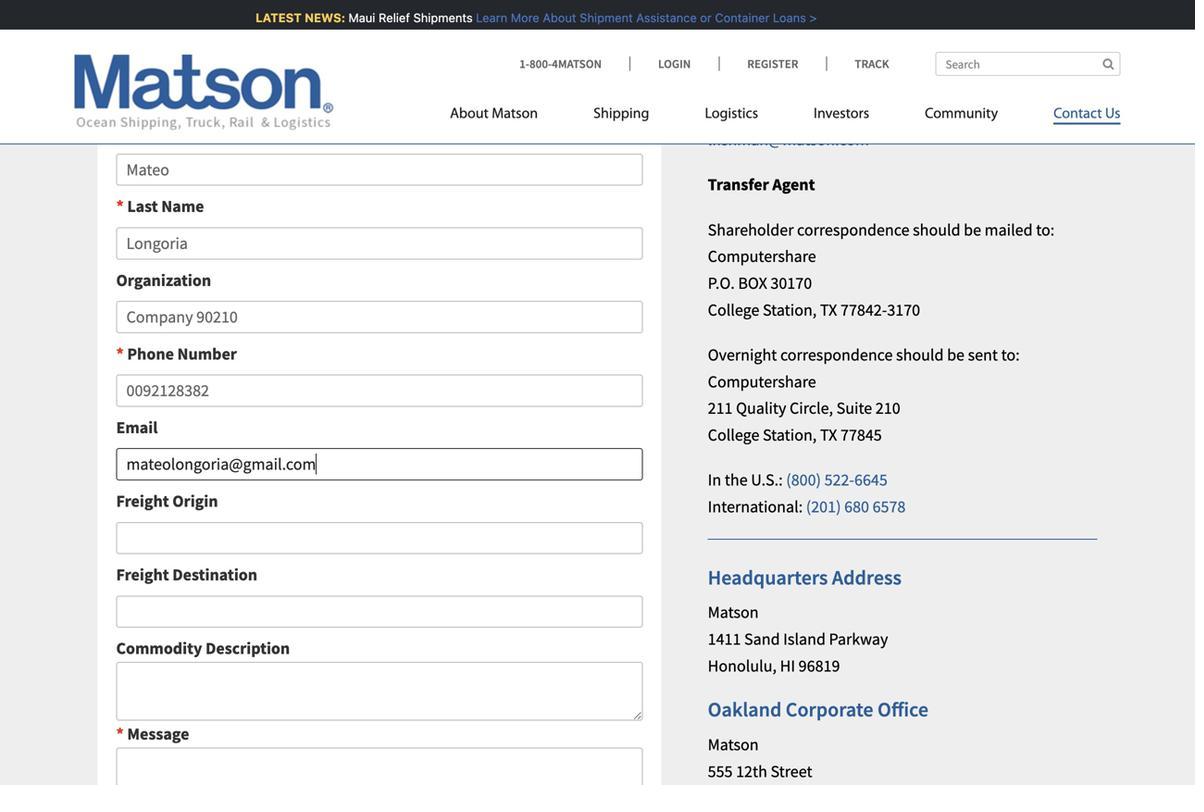 Task type: locate. For each thing, give the bounding box(es) containing it.
inquiries:
[[290, 1, 360, 21]]

0 vertical spatial station,
[[763, 299, 817, 320]]

* last name
[[116, 196, 204, 217]]

investors right 4227
[[814, 107, 869, 122]]

be
[[964, 219, 981, 240], [947, 344, 965, 365]]

correspondence down "77842-"
[[780, 344, 893, 365]]

college
[[708, 299, 760, 320], [708, 424, 760, 445]]

2 freight from the top
[[116, 564, 169, 585]]

0 vertical spatial name
[[164, 122, 207, 143]]

correspondence down agent
[[797, 219, 910, 240]]

1 vertical spatial station,
[[763, 424, 817, 445]]

name right last
[[161, 196, 204, 217]]

computershare inside "overnight correspondence should be sent to: computershare 211 quality circle, suite 210 college station, tx 77845"
[[708, 371, 816, 392]]

be left "mailed"
[[964, 219, 981, 240]]

1 vertical spatial to:
[[1001, 344, 1020, 365]]

indicated
[[258, 90, 326, 111]]

30170
[[771, 273, 812, 293]]

be left sent
[[947, 344, 965, 365]]

computershare up quality
[[708, 371, 816, 392]]

transfer agent
[[708, 174, 815, 195]]

overnight
[[708, 344, 777, 365]]

77842-
[[841, 299, 887, 320]]

tx left "77842-"
[[820, 299, 837, 320]]

computershare up box
[[708, 246, 816, 267]]

to: right "mailed"
[[1036, 219, 1055, 240]]

210
[[876, 398, 900, 419]]

station, inside shareholder correspondence should be mailed to: computershare p.o. box 30170 college station, tx 77842-3170
[[763, 299, 817, 320]]

should
[[913, 219, 961, 240], [896, 344, 944, 365]]

2 station, from the top
[[763, 424, 817, 445]]

matson inside the matson 555 12th street
[[708, 734, 759, 755]]

office
[[878, 697, 929, 722]]

* first name
[[116, 122, 207, 143]]

name down fields
[[164, 122, 207, 143]]

1 horizontal spatial to:
[[1036, 219, 1055, 240]]

about matson link
[[450, 98, 566, 136]]

None search field
[[936, 52, 1121, 76]]

1 vertical spatial correspondence
[[780, 344, 893, 365]]

freight
[[116, 491, 169, 512], [116, 564, 169, 585]]

* left last
[[116, 196, 124, 217]]

680
[[844, 496, 869, 517]]

1 vertical spatial about
[[450, 107, 489, 122]]

>
[[806, 11, 813, 25]]

about right the more
[[539, 11, 572, 25]]

the right out
[[202, 62, 222, 80]]

register link
[[719, 56, 826, 71]]

out
[[178, 62, 199, 80]]

sent
[[968, 344, 998, 365]]

1 vertical spatial computershare
[[708, 371, 816, 392]]

below
[[258, 62, 295, 80]]

0 horizontal spatial to:
[[1001, 344, 1020, 365]]

2 tx from the top
[[820, 424, 837, 445]]

1 vertical spatial freight
[[116, 564, 169, 585]]

agent
[[772, 174, 815, 195]]

3 * from the top
[[116, 343, 124, 364]]

or
[[696, 11, 708, 25]]

freight left destination
[[116, 564, 169, 585]]

college inside "overnight correspondence should be sent to: computershare 211 quality circle, suite 210 college station, tx 77845"
[[708, 424, 760, 445]]

the inside in the u.s.: (800) 522-6645 international: (201) 680 6578
[[725, 470, 748, 490]]

headquarters address
[[708, 565, 902, 590]]

fill
[[159, 62, 175, 80]]

correspondence inside "overnight correspondence should be sent to: computershare 211 quality circle, suite 210 college station, tx 77845"
[[780, 344, 893, 365]]

0 vertical spatial college
[[708, 299, 760, 320]]

0 vertical spatial freight
[[116, 491, 169, 512]]

matson 1411 sand island parkway honolulu, hi 96819
[[708, 602, 888, 676]]

should inside "overnight correspondence should be sent to: computershare 211 quality circle, suite 210 college station, tx 77845"
[[896, 344, 944, 365]]

college down the 211 at the bottom right of page
[[708, 424, 760, 445]]

correspondence inside shareholder correspondence should be mailed to: computershare p.o. box 30170 college station, tx 77842-3170
[[797, 219, 910, 240]]

12th
[[736, 761, 767, 782]]

None text field
[[116, 154, 643, 186], [116, 662, 643, 721], [116, 154, 643, 186], [116, 662, 643, 721]]

Organization text field
[[116, 301, 643, 333]]

4matson
[[552, 56, 602, 71]]

should left "mailed"
[[913, 219, 961, 240]]

tx
[[820, 299, 837, 320], [820, 424, 837, 445]]

0 horizontal spatial the
[[202, 62, 222, 80]]

2 computershare from the top
[[708, 371, 816, 392]]

1 college from the top
[[708, 299, 760, 320]]

be inside "overnight correspondence should be sent to: computershare 211 quality circle, suite 210 college station, tx 77845"
[[947, 344, 965, 365]]

to: inside "overnight correspondence should be sent to: computershare 211 quality circle, suite 210 college station, tx 77845"
[[1001, 344, 1020, 365]]

island
[[783, 629, 826, 649]]

0 vertical spatial to:
[[1036, 219, 1055, 240]]

general
[[98, 1, 155, 21]]

1 vertical spatial be
[[947, 344, 965, 365]]

login
[[658, 56, 691, 71]]

0 vertical spatial be
[[964, 219, 981, 240]]

1 vertical spatial should
[[896, 344, 944, 365]]

6645
[[855, 470, 888, 490]]

learn
[[472, 11, 504, 25]]

* left message
[[116, 724, 124, 744]]

the
[[202, 62, 222, 80], [725, 470, 748, 490]]

1 vertical spatial college
[[708, 424, 760, 445]]

1 horizontal spatial investors
[[814, 107, 869, 122]]

0 vertical spatial should
[[913, 219, 961, 240]]

suite
[[837, 398, 872, 419]]

4 * from the top
[[116, 724, 124, 744]]

3170
[[887, 299, 920, 320]]

None text field
[[116, 227, 643, 259], [116, 375, 643, 407], [116, 522, 643, 554], [116, 596, 643, 628], [116, 748, 643, 785], [116, 227, 643, 259], [116, 375, 643, 407], [116, 522, 643, 554], [116, 596, 643, 628], [116, 748, 643, 785]]

be inside shareholder correspondence should be mailed to: computershare p.o. box 30170 college station, tx 77842-3170
[[964, 219, 981, 240]]

to: right sent
[[1001, 344, 1020, 365]]

about
[[539, 11, 572, 25], [450, 107, 489, 122]]

required fields are indicated by an
[[116, 90, 373, 111]]

oakland corporate office
[[708, 697, 929, 722]]

specialist
[[455, 62, 515, 80]]

0 vertical spatial investors
[[708, 38, 788, 64]]

be for mailed
[[964, 219, 981, 240]]

1 vertical spatial tx
[[820, 424, 837, 445]]

more
[[507, 11, 535, 25]]

track
[[855, 56, 889, 71]]

2 * from the top
[[116, 196, 124, 217]]

honolulu,
[[708, 655, 777, 676]]

investors down the container at right
[[708, 38, 788, 64]]

about down specialist
[[450, 107, 489, 122]]

0 vertical spatial about
[[539, 11, 572, 25]]

by
[[330, 90, 348, 111]]

1 tx from the top
[[820, 299, 837, 320]]

1-800-4matson link
[[520, 56, 630, 71]]

1 freight from the top
[[116, 491, 169, 512]]

mailed
[[985, 219, 1033, 240]]

you.
[[566, 62, 593, 80]]

computershare inside shareholder correspondence should be mailed to: computershare p.o. box 30170 college station, tx 77842-3170
[[708, 246, 816, 267]]

matson right a
[[356, 62, 401, 80]]

commodity
[[116, 638, 202, 659]]

1 * from the top
[[116, 122, 124, 143]]

freight for freight origin
[[116, 491, 169, 512]]

1 computershare from the top
[[708, 246, 816, 267]]

2 college from the top
[[708, 424, 760, 445]]

1 horizontal spatial the
[[725, 470, 748, 490]]

800-
[[530, 56, 552, 71]]

should for sent
[[896, 344, 944, 365]]

container
[[711, 11, 766, 25]]

email
[[116, 417, 158, 438]]

1 vertical spatial investors
[[814, 107, 869, 122]]

522-
[[825, 470, 855, 490]]

p.o.
[[708, 273, 735, 293]]

freight left origin
[[116, 491, 169, 512]]

* left phone
[[116, 343, 124, 364]]

freight destination
[[116, 564, 257, 585]]

tx down circle,
[[820, 424, 837, 445]]

relief
[[375, 11, 406, 25]]

(201) 680 6578 link
[[806, 496, 906, 517]]

0 vertical spatial computershare
[[708, 246, 816, 267]]

station, down circle,
[[763, 424, 817, 445]]

0 vertical spatial tx
[[820, 299, 837, 320]]

* left first
[[116, 122, 124, 143]]

0 vertical spatial correspondence
[[797, 219, 910, 240]]

matson up "1411"
[[708, 602, 759, 623]]

tx inside "overnight correspondence should be sent to: computershare 211 quality circle, suite 210 college station, tx 77845"
[[820, 424, 837, 445]]

1 vertical spatial name
[[161, 196, 204, 217]]

general customer service inquiries:
[[98, 1, 360, 21]]

station, inside "overnight correspondence should be sent to: computershare 211 quality circle, suite 210 college station, tx 77845"
[[763, 424, 817, 445]]

0 horizontal spatial about
[[450, 107, 489, 122]]

0 horizontal spatial investors
[[708, 38, 788, 64]]

should down 3170
[[896, 344, 944, 365]]

tx inside shareholder correspondence should be mailed to: computershare p.o. box 30170 college station, tx 77842-3170
[[820, 299, 837, 320]]

matson up 555
[[708, 734, 759, 755]]

overnight correspondence should be sent to: computershare 211 quality circle, suite 210 college station, tx 77845
[[708, 344, 1020, 445]]

the right in
[[725, 470, 748, 490]]

first
[[127, 122, 160, 143]]

(510)
[[708, 102, 743, 123]]

should inside shareholder correspondence should be mailed to: computershare p.o. box 30170 college station, tx 77842-3170
[[913, 219, 961, 240]]

college down the p.o. in the top of the page
[[708, 299, 760, 320]]

station, down 30170
[[763, 299, 817, 320]]

name for * last name
[[161, 196, 204, 217]]

blue matson logo with ocean, shipping, truck, rail and logistics written beneath it. image
[[75, 55, 334, 131]]

to: inside shareholder correspondence should be mailed to: computershare p.o. box 30170 college station, tx 77842-3170
[[1036, 219, 1055, 240]]

u.s.:
[[751, 470, 783, 490]]

1 station, from the top
[[763, 299, 817, 320]]

1 vertical spatial the
[[725, 470, 748, 490]]

matson down contact
[[492, 107, 538, 122]]



Task type: describe. For each thing, give the bounding box(es) containing it.
fields
[[186, 90, 227, 111]]

us
[[1105, 107, 1121, 122]]

a
[[346, 62, 353, 80]]

matson inside matson 1411 sand island parkway honolulu, hi 96819
[[708, 602, 759, 623]]

96819
[[799, 655, 840, 676]]

* for last name
[[116, 196, 124, 217]]

assistance
[[632, 11, 693, 25]]

correspondence for 30170
[[797, 219, 910, 240]]

logistics link
[[677, 98, 786, 136]]

track link
[[826, 56, 889, 71]]

555
[[708, 761, 733, 782]]

lfishman@matson.com
[[708, 129, 869, 150]]

message
[[127, 724, 189, 744]]

(510) 628-4227 lfishman@matson.com
[[708, 102, 869, 150]]

shareholder correspondence should be mailed to: computershare p.o. box 30170 college station, tx 77842-3170
[[708, 219, 1055, 320]]

parkway
[[829, 629, 888, 649]]

college inside shareholder correspondence should be mailed to: computershare p.o. box 30170 college station, tx 77842-3170
[[708, 299, 760, 320]]

* message
[[116, 724, 189, 744]]

street
[[771, 761, 812, 782]]

top menu navigation
[[450, 98, 1121, 136]]

* for message
[[116, 724, 124, 744]]

be for sent
[[947, 344, 965, 365]]

1411
[[708, 629, 741, 649]]

77845
[[841, 424, 882, 445]]

* for first name
[[116, 122, 124, 143]]

628-
[[746, 102, 776, 123]]

(800) 522-6645 link
[[786, 470, 888, 490]]

in the u.s.: (800) 522-6645 international: (201) 680 6578
[[708, 470, 906, 517]]

to: for shareholder correspondence should be mailed to: computershare p.o. box 30170 college station, tx 77842-3170
[[1036, 219, 1055, 240]]

organization
[[116, 270, 211, 290]]

an
[[351, 90, 369, 111]]

in
[[708, 470, 721, 490]]

box
[[738, 273, 767, 293]]

shareholder
[[708, 219, 794, 240]]

Search search field
[[936, 52, 1121, 76]]

maui
[[345, 11, 371, 25]]

sand
[[744, 629, 780, 649]]

matson 555 12th street
[[708, 734, 812, 782]]

should for mailed
[[913, 219, 961, 240]]

headquarters
[[708, 565, 828, 590]]

* phone number
[[116, 343, 237, 364]]

community link
[[897, 98, 1026, 136]]

shipping
[[594, 107, 649, 122]]

investors link
[[786, 98, 897, 136]]

corporate
[[786, 697, 874, 722]]

please
[[116, 62, 156, 80]]

origin
[[172, 491, 218, 512]]

investors inside top menu navigation
[[814, 107, 869, 122]]

circle,
[[790, 398, 833, 419]]

1-800-4matson
[[520, 56, 602, 71]]

to: for overnight correspondence should be sent to: computershare 211 quality circle, suite 210 college station, tx 77845
[[1001, 344, 1020, 365]]

6578
[[873, 496, 906, 517]]

login link
[[630, 56, 719, 71]]

commodity description
[[116, 638, 290, 659]]

please fill out the form below to have a matson account specialist contact you.
[[116, 62, 593, 80]]

1 horizontal spatial about
[[539, 11, 572, 25]]

required
[[116, 90, 183, 111]]

(800)
[[786, 470, 821, 490]]

phone
[[127, 343, 174, 364]]

contact us link
[[1026, 98, 1121, 136]]

address
[[832, 565, 902, 590]]

matson inside top menu navigation
[[492, 107, 538, 122]]

number
[[177, 343, 237, 364]]

Commodity Description text field
[[116, 448, 643, 481]]

shipping link
[[566, 98, 677, 136]]

contact us
[[1054, 107, 1121, 122]]

search image
[[1103, 58, 1114, 70]]

loans
[[769, 11, 802, 25]]

name for * first name
[[164, 122, 207, 143]]

oakland
[[708, 697, 782, 722]]

computershare for box
[[708, 246, 816, 267]]

transfer
[[708, 174, 769, 195]]

(201)
[[806, 496, 841, 517]]

shipments
[[409, 11, 469, 25]]

have
[[313, 62, 343, 80]]

0 vertical spatial the
[[202, 62, 222, 80]]

about inside top menu navigation
[[450, 107, 489, 122]]

211
[[708, 398, 733, 419]]

service
[[232, 1, 286, 21]]

hi
[[780, 655, 795, 676]]

(510) 628-4227 link
[[708, 102, 809, 123]]

* for phone number
[[116, 343, 124, 364]]

learn more about shipment assistance or container loans > link
[[472, 11, 813, 25]]

freight for freight destination
[[116, 564, 169, 585]]

international:
[[708, 496, 803, 517]]

are
[[230, 90, 254, 111]]

correspondence for circle,
[[780, 344, 893, 365]]

quality
[[736, 398, 786, 419]]

to
[[298, 62, 311, 80]]

register
[[747, 56, 798, 71]]

computershare for quality
[[708, 371, 816, 392]]

4227
[[776, 102, 809, 123]]



Task type: vqa. For each thing, say whether or not it's contained in the screenshot.
4th * from the top
yes



